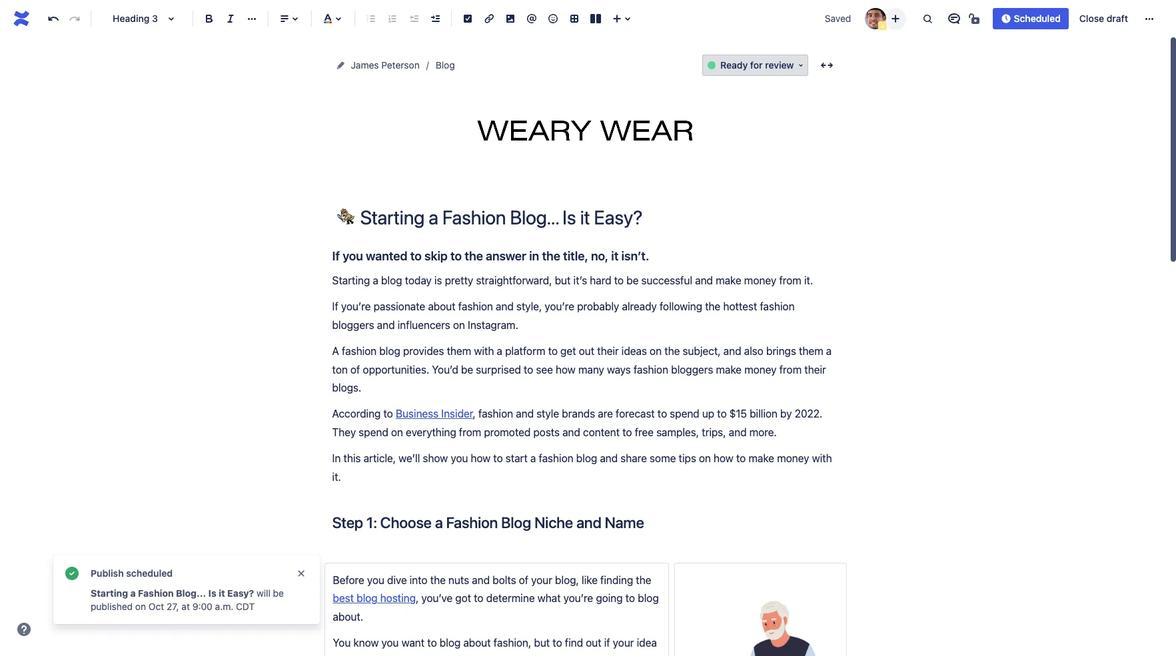Task type: describe. For each thing, give the bounding box(es) containing it.
and inside in this article, we'll show you how to start a fashion blog and share some tips on how to make money with it.
[[600, 453, 618, 465]]

to left the 'business' at the bottom left of the page
[[384, 408, 393, 420]]

with inside you know you want to blog about fashion, but to find out if your idea is viable, sit down and brainstorm. if you can come up with at least
[[591, 656, 611, 657]]

forecast
[[616, 408, 655, 420]]

isn't.
[[622, 249, 649, 263]]

0 vertical spatial money
[[744, 275, 777, 287]]

header
[[574, 135, 603, 146]]

fashion inside 'main content area, start typing to enter text.' text box
[[446, 514, 498, 532]]

update header image button
[[537, 113, 634, 147]]

italic ⌘i image
[[223, 11, 239, 27]]

at inside will be published on oct 27, at 9:00 a.m. cdt
[[182, 601, 190, 613]]

in
[[332, 453, 341, 465]]

align left image
[[277, 11, 293, 27]]

publish
[[91, 568, 124, 579]]

, you've got to determine what you're going to blog about.
[[333, 593, 662, 623]]

starting for starting a blog today is pretty straightforward, but it's hard to be successful and make money from it.
[[332, 275, 370, 287]]

to left get
[[548, 345, 558, 357]]

best
[[333, 593, 354, 605]]

you
[[333, 637, 351, 649]]

some
[[650, 453, 676, 465]]

style
[[537, 408, 559, 420]]

move this blog image
[[335, 60, 346, 71]]

and up instagram.
[[496, 301, 514, 313]]

be inside a fashion blog provides them with a platform to get out their ideas on the subject, and also brings them a ton of opportunities. you'd be surprised to see how many ways fashion bloggers make money from their blogs.
[[461, 364, 473, 376]]

will be published on oct 27, at 9:00 a.m. cdt
[[91, 588, 284, 613]]

and inside before you dive into the nuts and bolts of your blog, like finding the best blog hosting
[[472, 575, 490, 587]]

blog inside the , you've got to determine what you're going to blog about.
[[638, 593, 659, 605]]

blog inside 'main content area, start typing to enter text.' text box
[[501, 514, 531, 532]]

skip
[[425, 249, 448, 263]]

close
[[1080, 13, 1105, 24]]

a
[[332, 345, 339, 357]]

into
[[410, 575, 428, 587]]

about.
[[333, 611, 363, 623]]

trips,
[[702, 426, 726, 438]]

0 horizontal spatial spend
[[359, 426, 388, 438]]

2 horizontal spatial how
[[714, 453, 734, 465]]

out inside you know you want to blog about fashion, but to find out if your idea is viable, sit down and brainstorm. if you can come up with at least
[[586, 637, 602, 649]]

to up come at the left bottom of page
[[553, 637, 562, 649]]

according to business insider
[[332, 408, 473, 420]]

provides
[[403, 345, 444, 357]]

article,
[[364, 453, 396, 465]]

no,
[[591, 249, 609, 263]]

2 them from the left
[[799, 345, 824, 357]]

successful
[[641, 275, 693, 287]]

bullet list ⌘⇧8 image
[[363, 11, 379, 27]]

content
[[583, 426, 620, 438]]

heading 3 button
[[97, 4, 187, 33]]

scheduled
[[126, 568, 173, 579]]

, fashion and style brands are forecast to spend up to $15 billion by 2022. they spend on everything from promoted posts and content to free samples, trips, and more.
[[332, 408, 825, 438]]

step
[[332, 514, 363, 532]]

oct
[[149, 601, 164, 613]]

fashion right a in the bottom of the page
[[342, 345, 377, 357]]

and inside you know you want to blog about fashion, but to find out if your idea is viable, sit down and brainstorm. if you can come up with at least
[[420, 656, 438, 657]]

you up sit
[[382, 637, 399, 649]]

they
[[332, 426, 356, 438]]

starting a fashion blog... is it easy?
[[91, 588, 254, 599]]

the inside a fashion blog provides them with a platform to get out their ideas on the subject, and also brings them a ton of opportunities. you'd be surprised to see how many ways fashion bloggers make money from their blogs.
[[665, 345, 680, 357]]

blog...
[[176, 588, 206, 599]]

more formatting image
[[244, 11, 260, 27]]

0 vertical spatial but
[[555, 275, 571, 287]]

viable,
[[343, 656, 374, 657]]

you're inside the , you've got to determine what you're going to blog about.
[[564, 593, 593, 605]]

determine
[[486, 593, 535, 605]]

choose
[[380, 514, 432, 532]]

like
[[582, 575, 598, 587]]

answer
[[486, 249, 527, 263]]

james peterson image
[[865, 8, 886, 29]]

but inside you know you want to blog about fashion, but to find out if your idea is viable, sit down and brainstorm. if you can come up with at least
[[534, 637, 550, 649]]

cdt
[[236, 601, 255, 613]]

ideas
[[622, 345, 647, 357]]

business insider link
[[396, 408, 473, 420]]

up inside , fashion and style brands are forecast to spend up to $15 billion by 2022. they spend on everything from promoted posts and content to free samples, trips, and more.
[[702, 408, 715, 420]]

sit
[[377, 656, 388, 657]]

1 vertical spatial their
[[805, 364, 826, 376]]

a down wanted
[[373, 275, 378, 287]]

:dance: image
[[337, 208, 354, 225]]

find and replace image
[[920, 11, 936, 27]]

it's
[[574, 275, 587, 287]]

a down publish scheduled
[[130, 588, 136, 599]]

fashion down 'ideas'
[[634, 364, 669, 376]]

close draft button
[[1072, 8, 1136, 29]]

name
[[605, 514, 644, 532]]

to right want
[[427, 637, 437, 649]]

before you dive into the nuts and bolts of your blog, like finding the best blog hosting
[[333, 575, 654, 605]]

and up following
[[695, 275, 713, 287]]

with inside a fashion blog provides them with a platform to get out their ideas on the subject, and also brings them a ton of opportunities. you'd be surprised to see how many ways fashion bloggers make money from their blogs.
[[474, 345, 494, 357]]

down
[[391, 656, 417, 657]]

got
[[455, 593, 471, 605]]

already
[[622, 301, 657, 313]]

to left the see
[[524, 364, 533, 376]]

to right skip on the left top of page
[[451, 249, 462, 263]]

0 vertical spatial make
[[716, 275, 742, 287]]

undo ⌘z image
[[45, 11, 61, 27]]

make inside in this article, we'll show you how to start a fashion blog and share some tips on how to make money with it.
[[749, 453, 774, 465]]

insider
[[441, 408, 473, 420]]

subject,
[[683, 345, 721, 357]]

heading
[[113, 13, 150, 24]]

pretty
[[445, 275, 473, 287]]

a right choose
[[435, 514, 443, 532]]

is
[[208, 588, 216, 599]]

a right the brings
[[826, 345, 832, 357]]

and down brands
[[563, 426, 581, 438]]

style,
[[517, 301, 542, 313]]

heading 3
[[113, 13, 158, 24]]

if for if you're passionate about fashion and style, you're probably already following the hottest fashion bloggers and influencers on instagram.
[[332, 301, 338, 313]]

the up 'you've'
[[430, 575, 446, 587]]

fashion right the hottest
[[760, 301, 795, 313]]

a up surprised
[[497, 345, 503, 357]]

blog down wanted
[[381, 275, 402, 287]]

can
[[527, 656, 544, 657]]

following
[[660, 301, 703, 313]]

will
[[257, 588, 271, 599]]

your inside you know you want to blog about fashion, but to find out if your idea is viable, sit down and brainstorm. if you can come up with at least
[[613, 637, 634, 649]]

to left start
[[493, 453, 503, 465]]

is inside you know you want to blog about fashion, but to find out if your idea is viable, sit down and brainstorm. if you can come up with at least
[[333, 656, 341, 657]]

1 vertical spatial fashion
[[138, 588, 174, 599]]

table image
[[567, 11, 583, 27]]

how inside a fashion blog provides them with a platform to get out their ideas on the subject, and also brings them a ton of opportunities. you'd be surprised to see how many ways fashion bloggers make money from their blogs.
[[556, 364, 576, 376]]

you're left the passionate
[[341, 301, 371, 313]]

you'd
[[432, 364, 458, 376]]

platform
[[505, 345, 546, 357]]

money inside in this article, we'll show you how to start a fashion blog and share some tips on how to make money with it.
[[777, 453, 810, 465]]

james
[[351, 59, 379, 71]]

what
[[538, 593, 561, 605]]

a fashion blog provides them with a platform to get out their ideas on the subject, and also brings them a ton of opportunities. you'd be surprised to see how many ways fashion bloggers make money from their blogs.
[[332, 345, 835, 394]]

and left style
[[516, 408, 534, 420]]

it. inside in this article, we'll show you how to start a fashion blog and share some tips on how to make money with it.
[[332, 471, 341, 483]]

be inside will be published on oct 27, at 9:00 a.m. cdt
[[273, 588, 284, 599]]

easy?
[[227, 588, 254, 599]]

with inside in this article, we'll show you how to start a fashion blog and share some tips on how to make money with it.
[[812, 453, 832, 465]]

0 vertical spatial blog
[[436, 59, 455, 71]]

blog inside before you dive into the nuts and bolts of your blog, like finding the best blog hosting
[[357, 593, 378, 605]]

bold ⌘b image
[[201, 11, 217, 27]]

come
[[547, 656, 574, 657]]

published
[[91, 601, 133, 613]]

outdent ⇧tab image
[[406, 11, 422, 27]]

success image
[[64, 566, 80, 582]]

Main content area, start typing to enter text. text field
[[324, 249, 847, 657]]

want
[[402, 637, 425, 649]]

starting for starting a fashion blog... is it easy?
[[91, 588, 128, 599]]

least
[[626, 656, 649, 657]]

finding
[[601, 575, 633, 587]]

best blog hosting link
[[333, 593, 416, 605]]

if you wanted to skip to the answer in the title, no, it isn't.
[[332, 249, 652, 263]]

by
[[781, 408, 792, 420]]

fashion up instagram.
[[458, 301, 493, 313]]

the up pretty
[[465, 249, 483, 263]]

emoji image
[[545, 11, 561, 27]]

james peterson link
[[351, 57, 420, 73]]

bloggers inside a fashion blog provides them with a platform to get out their ideas on the subject, and also brings them a ton of opportunities. you'd be surprised to see how many ways fashion bloggers make money from their blogs.
[[671, 364, 713, 376]]

3
[[152, 13, 158, 24]]

a inside in this article, we'll show you how to start a fashion blog and share some tips on how to make money with it.
[[530, 453, 536, 465]]

1 horizontal spatial is
[[435, 275, 442, 287]]



Task type: vqa. For each thing, say whether or not it's contained in the screenshot.
forecast
yes



Task type: locate. For each thing, give the bounding box(es) containing it.
to right got
[[474, 593, 484, 605]]

is down you
[[333, 656, 341, 657]]

1 horizontal spatial ,
[[473, 408, 476, 420]]

0 vertical spatial spend
[[670, 408, 700, 420]]

0 horizontal spatial of
[[351, 364, 360, 376]]

you know you want to blog about fashion, but to find out if your idea is viable, sit down and brainstorm. if you can come up with at least
[[333, 637, 660, 657]]

with up surprised
[[474, 345, 494, 357]]

to left free
[[623, 426, 632, 438]]

1 horizontal spatial up
[[702, 408, 715, 420]]

hottest
[[723, 301, 757, 313]]

to
[[410, 249, 422, 263], [451, 249, 462, 263], [614, 275, 624, 287], [548, 345, 558, 357], [524, 364, 533, 376], [384, 408, 393, 420], [658, 408, 667, 420], [717, 408, 727, 420], [623, 426, 632, 438], [493, 453, 503, 465], [736, 453, 746, 465], [474, 593, 484, 605], [626, 593, 635, 605], [427, 637, 437, 649], [553, 637, 562, 649]]

$15
[[730, 408, 747, 420]]

1 horizontal spatial their
[[805, 364, 826, 376]]

surprised
[[476, 364, 521, 376]]

on down according to business insider at the left bottom
[[391, 426, 403, 438]]

on left oct
[[135, 601, 146, 613]]

:dance: image
[[337, 208, 354, 225]]

1 horizontal spatial of
[[519, 575, 529, 587]]

2 vertical spatial if
[[498, 656, 504, 657]]

blog right best
[[357, 593, 378, 605]]

blog,
[[555, 575, 579, 587]]

redo ⌘⇧z image
[[67, 11, 83, 27]]

you right show at the bottom
[[451, 453, 468, 465]]

them up "you'd"
[[447, 345, 471, 357]]

1 horizontal spatial be
[[461, 364, 473, 376]]

fashion down posts
[[539, 453, 574, 465]]

0 horizontal spatial ,
[[416, 593, 419, 605]]

samples,
[[657, 426, 699, 438]]

and inside a fashion blog provides them with a platform to get out their ideas on the subject, and also brings them a ton of opportunities. you'd be surprised to see how many ways fashion bloggers make money from their blogs.
[[724, 345, 742, 357]]

at
[[182, 601, 190, 613], [614, 656, 623, 657]]

draft
[[1107, 13, 1128, 24]]

0 vertical spatial your
[[531, 575, 552, 587]]

confluence image
[[11, 8, 32, 29], [11, 8, 32, 29]]

fashion up oct
[[138, 588, 174, 599]]

0 horizontal spatial it
[[219, 588, 225, 599]]

money inside a fashion blog provides them with a platform to get out their ideas on the subject, and also brings them a ton of opportunities. you'd be surprised to see how many ways fashion bloggers make money from their blogs.
[[745, 364, 777, 376]]

on right 'ideas'
[[650, 345, 662, 357]]

nuts
[[449, 575, 469, 587]]

2 vertical spatial be
[[273, 588, 284, 599]]

1 vertical spatial your
[[613, 637, 634, 649]]

0 vertical spatial from
[[779, 275, 802, 287]]

before
[[333, 575, 364, 587]]

make page full-width image
[[819, 57, 835, 73]]

0 horizontal spatial up
[[576, 656, 589, 657]]

passionate
[[374, 301, 425, 313]]

to right going
[[626, 593, 635, 605]]

to right hard
[[614, 275, 624, 287]]

on left instagram.
[[453, 319, 465, 331]]

1 horizontal spatial blog
[[501, 514, 531, 532]]

to left $15 at the bottom of the page
[[717, 408, 727, 420]]

them right the brings
[[799, 345, 824, 357]]

image
[[605, 135, 630, 146]]

1 vertical spatial money
[[745, 364, 777, 376]]

money
[[744, 275, 777, 287], [745, 364, 777, 376], [777, 453, 810, 465]]

the right finding
[[636, 575, 652, 587]]

1 vertical spatial at
[[614, 656, 623, 657]]

share
[[621, 453, 647, 465]]

0 vertical spatial fashion
[[446, 514, 498, 532]]

make
[[716, 275, 742, 287], [716, 364, 742, 376], [749, 453, 774, 465]]

0 horizontal spatial at
[[182, 601, 190, 613]]

0 horizontal spatial your
[[531, 575, 552, 587]]

1 vertical spatial if
[[332, 301, 338, 313]]

your inside before you dive into the nuts and bolts of your blog, like finding the best blog hosting
[[531, 575, 552, 587]]

from inside , fashion and style brands are forecast to spend up to $15 billion by 2022. they spend on everything from promoted posts and content to free samples, trips, and more.
[[459, 426, 481, 438]]

2 vertical spatial money
[[777, 453, 810, 465]]

numbered list ⌘⇧7 image
[[385, 11, 401, 27]]

money up the hottest
[[744, 275, 777, 287]]

title,
[[563, 249, 588, 263]]

going
[[596, 593, 623, 605]]

1 horizontal spatial them
[[799, 345, 824, 357]]

you inside before you dive into the nuts and bolts of your blog, like finding the best blog hosting
[[367, 575, 384, 587]]

1 vertical spatial is
[[333, 656, 341, 657]]

and down the passionate
[[377, 319, 395, 331]]

blog right going
[[638, 593, 659, 605]]

everything
[[406, 426, 456, 438]]

mention image
[[524, 11, 540, 27]]

1 horizontal spatial with
[[591, 656, 611, 657]]

their up ways on the bottom right of page
[[597, 345, 619, 357]]

to down $15 at the bottom of the page
[[736, 453, 746, 465]]

no restrictions image
[[968, 11, 984, 27]]

money down also
[[745, 364, 777, 376]]

publish is scheduled for a future time image
[[1001, 13, 1012, 24]]

ton
[[332, 364, 348, 376]]

from inside a fashion blog provides them with a platform to get out their ideas on the subject, and also brings them a ton of opportunities. you'd be surprised to see how many ways fashion bloggers make money from their blogs.
[[780, 364, 802, 376]]

but
[[555, 275, 571, 287], [534, 637, 550, 649]]

spend up samples,
[[670, 408, 700, 420]]

0 horizontal spatial it.
[[332, 471, 341, 483]]

you up best blog hosting link
[[367, 575, 384, 587]]

you're down starting a blog today is pretty straightforward, but it's hard to be successful and make money from it.
[[545, 301, 575, 313]]

starting a blog today is pretty straightforward, but it's hard to be successful and make money from it.
[[332, 275, 813, 287]]

blog up opportunities.
[[379, 345, 400, 357]]

at inside you know you want to blog about fashion, but to find out if your idea is viable, sit down and brainstorm. if you can come up with at least
[[614, 656, 623, 657]]

and left also
[[724, 345, 742, 357]]

1 horizontal spatial it.
[[804, 275, 813, 287]]

0 vertical spatial is
[[435, 275, 442, 287]]

instagram.
[[468, 319, 518, 331]]

blog down content
[[576, 453, 597, 465]]

1 vertical spatial with
[[812, 453, 832, 465]]

1 vertical spatial out
[[586, 637, 602, 649]]

spend down according
[[359, 426, 388, 438]]

your up what
[[531, 575, 552, 587]]

0 vertical spatial it.
[[804, 275, 813, 287]]

action item image
[[460, 11, 476, 27]]

close draft
[[1080, 13, 1128, 24]]

the left subject,
[[665, 345, 680, 357]]

opportunities.
[[363, 364, 429, 376]]

on
[[453, 319, 465, 331], [650, 345, 662, 357], [391, 426, 403, 438], [699, 453, 711, 465], [135, 601, 146, 613]]

bolts
[[493, 575, 516, 587]]

you inside in this article, we'll show you how to start a fashion blog and share some tips on how to make money with it.
[[451, 453, 468, 465]]

up
[[702, 408, 715, 420], [576, 656, 589, 657]]

0 vertical spatial be
[[627, 275, 639, 287]]

of right the ton in the bottom left of the page
[[351, 364, 360, 376]]

, for best blog hosting
[[416, 593, 419, 605]]

blogs.
[[332, 382, 362, 394]]

1 vertical spatial be
[[461, 364, 473, 376]]

if up a in the bottom of the page
[[332, 301, 338, 313]]

on right tips at the bottom right of the page
[[699, 453, 711, 465]]

in this article, we'll show you how to start a fashion blog and share some tips on how to make money with it.
[[332, 453, 835, 483]]

0 vertical spatial up
[[702, 408, 715, 420]]

bloggers up a in the bottom of the page
[[332, 319, 374, 331]]

comment icon image
[[946, 11, 962, 27]]

1 horizontal spatial fashion
[[446, 514, 498, 532]]

start
[[506, 453, 528, 465]]

with
[[474, 345, 494, 357], [812, 453, 832, 465], [591, 656, 611, 657]]

saved
[[825, 13, 851, 24]]

see
[[536, 364, 553, 376]]

, inside , fashion and style brands are forecast to spend up to $15 billion by 2022. they spend on everything from promoted posts and content to free samples, trips, and more.
[[473, 408, 476, 420]]

about up the influencers
[[428, 301, 456, 313]]

fashion inside , fashion and style brands are forecast to spend up to $15 billion by 2022. they spend on everything from promoted posts and content to free samples, trips, and more.
[[478, 408, 513, 420]]

the inside if you're passionate about fashion and style, you're probably already following the hottest fashion bloggers and influencers on instagram.
[[705, 301, 721, 313]]

help image
[[16, 622, 32, 638]]

if inside if you're passionate about fashion and style, you're probably already following the hottest fashion bloggers and influencers on instagram.
[[332, 301, 338, 313]]

how down trips,
[[714, 453, 734, 465]]

business
[[396, 408, 439, 420]]

1 horizontal spatial at
[[614, 656, 623, 657]]

1 horizontal spatial it
[[611, 249, 619, 263]]

make inside a fashion blog provides them with a platform to get out their ideas on the subject, and also brings them a ton of opportunities. you'd be surprised to see how many ways fashion bloggers make money from their blogs.
[[716, 364, 742, 376]]

if
[[332, 249, 340, 263], [332, 301, 338, 313], [498, 656, 504, 657]]

, for business insider
[[473, 408, 476, 420]]

0 vertical spatial starting
[[332, 275, 370, 287]]

and right nuts
[[472, 575, 490, 587]]

invite to edit image
[[888, 10, 904, 26]]

1 horizontal spatial spend
[[670, 408, 700, 420]]

how left start
[[471, 453, 491, 465]]

0 vertical spatial if
[[332, 249, 340, 263]]

starting inside 'main content area, start typing to enter text.' text box
[[332, 275, 370, 287]]

find
[[565, 637, 583, 649]]

it inside 'main content area, start typing to enter text.' text box
[[611, 249, 619, 263]]

probably
[[577, 301, 619, 313]]

a.m.
[[215, 601, 233, 613]]

indent tab image
[[427, 11, 443, 27]]

Blog post title text field
[[360, 207, 839, 229]]

free
[[635, 426, 654, 438]]

out inside a fashion blog provides them with a platform to get out their ideas on the subject, and also brings them a ton of opportunities. you'd be surprised to see how many ways fashion bloggers make money from their blogs.
[[579, 345, 595, 357]]

0 vertical spatial bloggers
[[332, 319, 374, 331]]

starting
[[332, 275, 370, 287], [91, 588, 128, 599]]

many
[[578, 364, 604, 376]]

1 horizontal spatial your
[[613, 637, 634, 649]]

1 vertical spatial ,
[[416, 593, 419, 605]]

make down subject,
[[716, 364, 742, 376]]

1 horizontal spatial starting
[[332, 275, 370, 287]]

1 vertical spatial up
[[576, 656, 589, 657]]

0 vertical spatial ,
[[473, 408, 476, 420]]

1 vertical spatial bloggers
[[671, 364, 713, 376]]

scheduled button
[[993, 8, 1069, 29]]

1 vertical spatial starting
[[91, 588, 128, 599]]

to left skip on the left top of page
[[410, 249, 422, 263]]

9:00
[[192, 601, 213, 613]]

1 horizontal spatial how
[[556, 364, 576, 376]]

1 vertical spatial from
[[780, 364, 802, 376]]

at right 27,
[[182, 601, 190, 613]]

2 vertical spatial with
[[591, 656, 611, 657]]

at left least
[[614, 656, 623, 657]]

1 vertical spatial about
[[463, 637, 491, 649]]

1 horizontal spatial about
[[463, 637, 491, 649]]

bloggers inside if you're passionate about fashion and style, you're probably already following the hottest fashion bloggers and influencers on instagram.
[[332, 319, 374, 331]]

link image
[[481, 11, 497, 27]]

it
[[611, 249, 619, 263], [219, 588, 225, 599]]

on inside will be published on oct 27, at 9:00 a.m. cdt
[[135, 601, 146, 613]]

if inside you know you want to blog about fashion, but to find out if your idea is viable, sit down and brainstorm. if you can come up with at least
[[498, 656, 504, 657]]

starting up the published
[[91, 588, 128, 599]]

and
[[695, 275, 713, 287], [496, 301, 514, 313], [377, 319, 395, 331], [724, 345, 742, 357], [516, 408, 534, 420], [563, 426, 581, 438], [729, 426, 747, 438], [600, 453, 618, 465], [577, 514, 602, 532], [472, 575, 490, 587], [420, 656, 438, 657]]

is
[[435, 275, 442, 287], [333, 656, 341, 657]]

1 vertical spatial it
[[219, 588, 225, 599]]

if down :dance: icon
[[332, 249, 340, 263]]

0 vertical spatial at
[[182, 601, 190, 613]]

0 vertical spatial with
[[474, 345, 494, 357]]

the
[[465, 249, 483, 263], [542, 249, 560, 263], [705, 301, 721, 313], [665, 345, 680, 357], [430, 575, 446, 587], [636, 575, 652, 587]]

to up samples,
[[658, 408, 667, 420]]

with down if
[[591, 656, 611, 657]]

0 horizontal spatial how
[[471, 453, 491, 465]]

0 horizontal spatial be
[[273, 588, 284, 599]]

niche
[[535, 514, 573, 532]]

0 vertical spatial out
[[579, 345, 595, 357]]

0 vertical spatial of
[[351, 364, 360, 376]]

get
[[561, 345, 576, 357]]

blog up brainstorm.
[[440, 637, 461, 649]]

but left it's
[[555, 275, 571, 287]]

if down fashion,
[[498, 656, 504, 657]]

blog inside you know you want to blog about fashion, but to find out if your idea is viable, sit down and brainstorm. if you can come up with at least
[[440, 637, 461, 649]]

1 vertical spatial of
[[519, 575, 529, 587]]

and down want
[[420, 656, 438, 657]]

dismiss image
[[296, 569, 307, 579]]

up up trips,
[[702, 408, 715, 420]]

1 vertical spatial blog
[[501, 514, 531, 532]]

on inside if you're passionate about fashion and style, you're probably already following the hottest fashion bloggers and influencers on instagram.
[[453, 319, 465, 331]]

layouts image
[[588, 11, 604, 27]]

1 them from the left
[[447, 345, 471, 357]]

of right bolts
[[519, 575, 529, 587]]

blog inside in this article, we'll show you how to start a fashion blog and share some tips on how to make money with it.
[[576, 453, 597, 465]]

0 horizontal spatial bloggers
[[332, 319, 374, 331]]

0 horizontal spatial them
[[447, 345, 471, 357]]

is right today
[[435, 275, 442, 287]]

you left wanted
[[343, 249, 363, 263]]

about inside if you're passionate about fashion and style, you're probably already following the hottest fashion bloggers and influencers on instagram.
[[428, 301, 456, 313]]

dive
[[387, 575, 407, 587]]

this
[[344, 453, 361, 465]]

0 vertical spatial about
[[428, 301, 456, 313]]

and right "niche"
[[577, 514, 602, 532]]

on inside in this article, we'll show you how to start a fashion blog and share some tips on how to make money with it.
[[699, 453, 711, 465]]

up inside you know you want to blog about fashion, but to find out if your idea is viable, sit down and brainstorm. if you can come up with at least
[[576, 656, 589, 657]]

add image, video, or file image
[[503, 11, 519, 27]]

2 vertical spatial from
[[459, 426, 481, 438]]

make up the hottest
[[716, 275, 742, 287]]

fashion inside in this article, we'll show you how to start a fashion blog and share some tips on how to make money with it.
[[539, 453, 574, 465]]

how down get
[[556, 364, 576, 376]]

the right in
[[542, 249, 560, 263]]

1 vertical spatial it.
[[332, 471, 341, 483]]

ways
[[607, 364, 631, 376]]

of inside before you dive into the nuts and bolts of your blog, like finding the best blog hosting
[[519, 575, 529, 587]]

0 horizontal spatial about
[[428, 301, 456, 313]]

0 horizontal spatial is
[[333, 656, 341, 657]]

straightforward,
[[476, 275, 552, 287]]

1 vertical spatial spend
[[359, 426, 388, 438]]

also
[[744, 345, 764, 357]]

out left if
[[586, 637, 602, 649]]

up down the find
[[576, 656, 589, 657]]

it right the is
[[219, 588, 225, 599]]

out right get
[[579, 345, 595, 357]]

of inside a fashion blog provides them with a platform to get out their ideas on the subject, and also brings them a ton of opportunities. you'd be surprised to see how many ways fashion bloggers make money from their blogs.
[[351, 364, 360, 376]]

starting down wanted
[[332, 275, 370, 287]]

more.
[[750, 426, 777, 438]]

we'll
[[399, 453, 420, 465]]

and down $15 at the bottom of the page
[[729, 426, 747, 438]]

1 vertical spatial but
[[534, 637, 550, 649]]

,
[[473, 408, 476, 420], [416, 593, 419, 605]]

fashion,
[[494, 637, 531, 649]]

with down 2022.
[[812, 453, 832, 465]]

1 vertical spatial make
[[716, 364, 742, 376]]

0 vertical spatial it
[[611, 249, 619, 263]]

0 horizontal spatial blog
[[436, 59, 455, 71]]

be right "you'd"
[[461, 364, 473, 376]]

2 horizontal spatial be
[[627, 275, 639, 287]]

1:
[[367, 514, 377, 532]]

publish scheduled
[[91, 568, 173, 579]]

know
[[354, 637, 379, 649]]

but up can
[[534, 637, 550, 649]]

0 horizontal spatial starting
[[91, 588, 128, 599]]

hard
[[590, 275, 612, 287]]

1 horizontal spatial but
[[555, 275, 571, 287]]

2 vertical spatial make
[[749, 453, 774, 465]]

be right will
[[273, 588, 284, 599]]

tips
[[679, 453, 696, 465]]

0 vertical spatial their
[[597, 345, 619, 357]]

blog inside a fashion blog provides them with a platform to get out their ideas on the subject, and also brings them a ton of opportunities. you'd be surprised to see how many ways fashion bloggers make money from their blogs.
[[379, 345, 400, 357]]

if for if you wanted to skip to the answer in the title, no, it isn't.
[[332, 249, 340, 263]]

2 horizontal spatial with
[[812, 453, 832, 465]]

if you're passionate about fashion and style, you're probably already following the hottest fashion bloggers and influencers on instagram.
[[332, 301, 798, 331]]

it right no, on the top of page
[[611, 249, 619, 263]]

you're down 'blog,' on the left bottom of the page
[[564, 593, 593, 605]]

on inside , fashion and style brands are forecast to spend up to $15 billion by 2022. they spend on everything from promoted posts and content to free samples, trips, and more.
[[391, 426, 403, 438]]

and left share
[[600, 453, 618, 465]]

your right if
[[613, 637, 634, 649]]

your
[[531, 575, 552, 587], [613, 637, 634, 649]]

on inside a fashion blog provides them with a platform to get out their ideas on the subject, and also brings them a ton of opportunities. you'd be surprised to see how many ways fashion bloggers make money from their blogs.
[[650, 345, 662, 357]]

fashion up promoted
[[478, 408, 513, 420]]

promoted
[[484, 426, 531, 438]]

you down fashion,
[[507, 656, 524, 657]]

blog right the peterson
[[436, 59, 455, 71]]

0 horizontal spatial but
[[534, 637, 550, 649]]

0 horizontal spatial their
[[597, 345, 619, 357]]

1 horizontal spatial bloggers
[[671, 364, 713, 376]]

about up brainstorm.
[[463, 637, 491, 649]]

0 horizontal spatial fashion
[[138, 588, 174, 599]]

0 horizontal spatial with
[[474, 345, 494, 357]]

about inside you know you want to blog about fashion, but to find out if your idea is viable, sit down and brainstorm. if you can come up with at least
[[463, 637, 491, 649]]

their up 2022.
[[805, 364, 826, 376]]

, inside the , you've got to determine what you're going to blog about.
[[416, 593, 419, 605]]

more image
[[1142, 11, 1158, 27]]

blog link
[[436, 57, 455, 73]]

influencers
[[398, 319, 450, 331]]

according
[[332, 408, 381, 420]]



